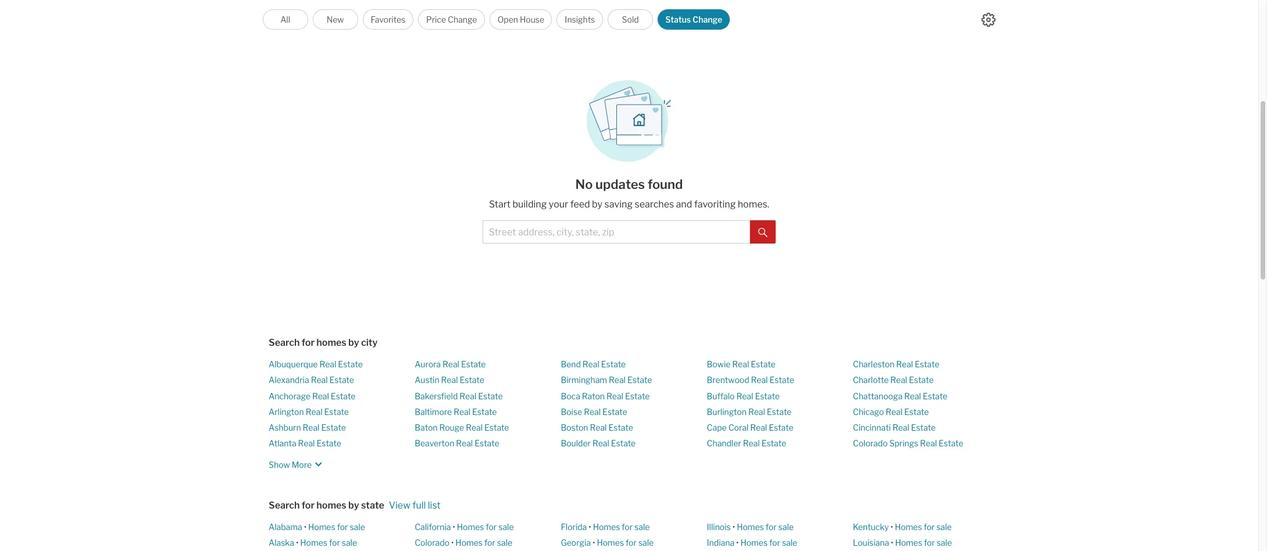 Task type: vqa. For each thing, say whether or not it's contained in the screenshot.
Favoriting
yes



Task type: describe. For each thing, give the bounding box(es) containing it.
sold
[[622, 15, 639, 24]]

estate for boston real estate
[[609, 423, 633, 433]]

albuquerque
[[269, 359, 318, 369]]

aurora
[[415, 359, 441, 369]]

real for chandler real estate
[[743, 439, 760, 449]]

alaska link
[[269, 538, 294, 548]]

new
[[327, 15, 344, 24]]

bakersfield real estate link
[[415, 391, 503, 401]]

list
[[428, 500, 441, 511]]

charlotte real estate link
[[853, 375, 934, 385]]

bowie real estate
[[707, 359, 776, 369]]

rouge
[[439, 423, 464, 433]]

real for charlotte real estate
[[891, 375, 908, 385]]

homes for sale link for kentucky • homes for sale
[[895, 522, 952, 532]]

New radio
[[313, 9, 358, 30]]

bakersfield real estate
[[415, 391, 503, 401]]

real for chattanooga real estate
[[905, 391, 921, 401]]

Street address, city, state, zip search field
[[483, 220, 750, 244]]

house
[[520, 15, 544, 24]]

for up albuquerque real estate
[[302, 337, 315, 348]]

cincinnati real estate
[[853, 423, 936, 433]]

no
[[576, 177, 593, 192]]

search for search for homes by city
[[269, 337, 300, 348]]

view full list link
[[389, 500, 441, 511]]

sale for georgia • homes for sale
[[639, 538, 654, 548]]

real for bowie real estate
[[733, 359, 749, 369]]

for for california • homes for sale
[[486, 522, 497, 532]]

homes for florida
[[593, 522, 620, 532]]

• for alaska
[[296, 538, 299, 548]]

homes for sale link for colorado • homes for sale
[[456, 538, 513, 548]]

real right "springs"
[[920, 439, 937, 449]]

burlington real estate link
[[707, 407, 792, 417]]

price
[[426, 15, 446, 24]]

bend
[[561, 359, 581, 369]]

estate down birmingham real estate link
[[625, 391, 650, 401]]

charleston real estate
[[853, 359, 940, 369]]

Price Change radio
[[418, 9, 485, 30]]

birmingham real estate link
[[561, 375, 652, 385]]

0 vertical spatial by
[[592, 199, 603, 210]]

buffalo
[[707, 391, 735, 401]]

and
[[676, 199, 692, 210]]

by for city
[[348, 337, 359, 348]]

chattanooga real estate link
[[853, 391, 948, 401]]

bowie
[[707, 359, 731, 369]]

• for illinois
[[733, 522, 735, 532]]

anchorage real estate
[[269, 391, 356, 401]]

alabama link
[[269, 522, 302, 532]]

estate down the burlington real estate
[[769, 423, 794, 433]]

kentucky link
[[853, 522, 889, 532]]

• for florida
[[589, 522, 591, 532]]

estate for ashburn real estate
[[321, 423, 346, 433]]

baltimore real estate
[[415, 407, 497, 417]]

estate for bakersfield real estate
[[478, 391, 503, 401]]

alaska • homes for sale
[[269, 538, 357, 548]]

colorado springs real estate link
[[853, 439, 964, 449]]

for for indiana • homes for sale
[[770, 538, 781, 548]]

estate for chicago real estate
[[905, 407, 929, 417]]

homes for alabama
[[308, 522, 335, 532]]

california • homes for sale
[[415, 522, 514, 532]]

submit search image
[[759, 228, 768, 237]]

birmingham
[[561, 375, 607, 385]]

arlington real estate link
[[269, 407, 349, 417]]

homes for louisiana
[[895, 538, 923, 548]]

homes for sale link for georgia • homes for sale
[[597, 538, 654, 548]]

birmingham real estate
[[561, 375, 652, 385]]

colorado • homes for sale
[[415, 538, 513, 548]]

for for illinois • homes for sale
[[766, 522, 777, 532]]

homes for sale link for louisiana • homes for sale
[[895, 538, 952, 548]]

search for homes by state view full list
[[269, 500, 441, 511]]

real for atlanta real estate
[[298, 439, 315, 449]]

estate for anchorage real estate
[[331, 391, 356, 401]]

illinois link
[[707, 522, 731, 532]]

burlington
[[707, 407, 747, 417]]

estate for birmingham real estate
[[628, 375, 652, 385]]

aurora real estate
[[415, 359, 486, 369]]

sale for colorado • homes for sale
[[497, 538, 513, 548]]

chandler
[[707, 439, 741, 449]]

real for alexandria real estate
[[311, 375, 328, 385]]

real for birmingham real estate
[[609, 375, 626, 385]]

estate up "beaverton real estate" link
[[485, 423, 509, 433]]

estate for alexandria real estate
[[330, 375, 354, 385]]

all
[[280, 15, 290, 24]]

baton rouge real estate link
[[415, 423, 509, 433]]

atlanta real estate link
[[269, 439, 341, 449]]

florida link
[[561, 522, 587, 532]]

sale for indiana • homes for sale
[[782, 538, 798, 548]]

real right rouge
[[466, 423, 483, 433]]

estate for burlington real estate
[[767, 407, 792, 417]]

change for status change
[[693, 15, 723, 24]]

favorites
[[371, 15, 406, 24]]

colorado for colorado springs real estate
[[853, 439, 888, 449]]

colorado for colorado • homes for sale
[[415, 538, 450, 548]]

bend real estate link
[[561, 359, 626, 369]]

option group containing all
[[263, 9, 730, 30]]

for up the alabama • homes for sale
[[302, 500, 315, 511]]

arlington real estate
[[269, 407, 349, 417]]

real down birmingham real estate link
[[607, 391, 623, 401]]

homes for city
[[317, 337, 347, 348]]

estate for cincinnati real estate
[[911, 423, 936, 433]]

baltimore real estate link
[[415, 407, 497, 417]]

real for buffalo real estate
[[737, 391, 753, 401]]

brentwood real estate link
[[707, 375, 794, 385]]

change for price change
[[448, 15, 477, 24]]

indiana link
[[707, 538, 735, 548]]

open house
[[498, 15, 544, 24]]

price change
[[426, 15, 477, 24]]

sale for california • homes for sale
[[499, 522, 514, 532]]

estate for boulder real estate
[[611, 439, 636, 449]]

illinois • homes for sale
[[707, 522, 794, 532]]

estate for baltimore real estate
[[472, 407, 497, 417]]

estate for brentwood real estate
[[770, 375, 794, 385]]

for for colorado • homes for sale
[[485, 538, 495, 548]]

bend real estate
[[561, 359, 626, 369]]

boise real estate link
[[561, 407, 627, 417]]

sale for florida • homes for sale
[[635, 522, 650, 532]]

brentwood
[[707, 375, 750, 385]]

estate for austin real estate
[[460, 375, 484, 385]]

boulder real estate link
[[561, 439, 636, 449]]

atlanta real estate
[[269, 439, 341, 449]]

show more link
[[269, 454, 326, 471]]

homes for alaska
[[300, 538, 327, 548]]

homes for georgia
[[597, 538, 624, 548]]

homes for illinois
[[737, 522, 764, 532]]

alexandria real estate
[[269, 375, 354, 385]]

estate for chattanooga real estate
[[923, 391, 948, 401]]

show more
[[269, 460, 312, 470]]

albuquerque real estate link
[[269, 359, 363, 369]]

estate for charlotte real estate
[[909, 375, 934, 385]]

charlotte real estate
[[853, 375, 934, 385]]

show
[[269, 460, 290, 470]]

indiana • homes for sale
[[707, 538, 798, 548]]

sale for alabama • homes for sale
[[350, 522, 365, 532]]

found
[[648, 177, 683, 192]]

• for indiana
[[736, 538, 739, 548]]

raton
[[582, 391, 605, 401]]

austin real estate link
[[415, 375, 484, 385]]

baton
[[415, 423, 438, 433]]

more
[[292, 460, 312, 470]]

All radio
[[263, 9, 308, 30]]

saving
[[605, 199, 633, 210]]

estate for beaverton real estate
[[475, 439, 499, 449]]

open
[[498, 15, 518, 24]]

estate for bowie real estate
[[751, 359, 776, 369]]

louisiana link
[[853, 538, 889, 548]]



Task type: locate. For each thing, give the bounding box(es) containing it.
ashburn real estate
[[269, 423, 346, 433]]

louisiana • homes for sale
[[853, 538, 952, 548]]

estate down the alexandria real estate
[[331, 391, 356, 401]]

estate up buffalo real estate at the bottom right
[[770, 375, 794, 385]]

for for kentucky • homes for sale
[[924, 522, 935, 532]]

•
[[304, 522, 307, 532], [453, 522, 455, 532], [589, 522, 591, 532], [733, 522, 735, 532], [891, 522, 893, 532], [296, 538, 299, 548], [451, 538, 454, 548], [593, 538, 595, 548], [736, 538, 739, 548], [891, 538, 894, 548]]

estate up boulder real estate
[[609, 423, 633, 433]]

2 search from the top
[[269, 500, 300, 511]]

homes for sale link for alabama • homes for sale
[[308, 522, 365, 532]]

0 vertical spatial homes
[[317, 337, 347, 348]]

real up austin real estate
[[443, 359, 459, 369]]

homes for sale link down illinois • homes for sale
[[741, 538, 798, 548]]

estate down charlotte real estate link
[[923, 391, 948, 401]]

city
[[361, 337, 378, 348]]

homes down illinois • homes for sale
[[741, 538, 768, 548]]

real for austin real estate
[[441, 375, 458, 385]]

for for louisiana • homes for sale
[[924, 538, 935, 548]]

Insights radio
[[557, 9, 603, 30]]

estate down ashburn real estate
[[317, 439, 341, 449]]

estate right "springs"
[[939, 439, 964, 449]]

real for boulder real estate
[[593, 439, 609, 449]]

insights
[[565, 15, 595, 24]]

estate down boston real estate link
[[611, 439, 636, 449]]

• right illinois
[[733, 522, 735, 532]]

sale up the colorado • homes for sale at the left bottom
[[499, 522, 514, 532]]

homes for sale link down search for homes by state view full list
[[308, 522, 365, 532]]

chicago real estate
[[853, 407, 929, 417]]

sale for kentucky • homes for sale
[[937, 522, 952, 532]]

real up baton rouge real estate link
[[454, 407, 471, 417]]

baton rouge real estate
[[415, 423, 509, 433]]

colorado springs real estate
[[853, 439, 964, 449]]

1 vertical spatial homes
[[317, 500, 347, 511]]

estate down anchorage real estate link
[[324, 407, 349, 417]]

real for aurora real estate
[[443, 359, 459, 369]]

homes up the alabama • homes for sale
[[317, 500, 347, 511]]

by left state on the bottom left of the page
[[348, 500, 359, 511]]

chattanooga
[[853, 391, 903, 401]]

• for california
[[453, 522, 455, 532]]

• for louisiana
[[891, 538, 894, 548]]

for up indiana • homes for sale
[[766, 522, 777, 532]]

cape coral real estate
[[707, 423, 794, 433]]

estate down chattanooga real estate
[[905, 407, 929, 417]]

estate up baton rouge real estate
[[472, 407, 497, 417]]

florida • homes for sale
[[561, 522, 650, 532]]

homes up albuquerque real estate link
[[317, 337, 347, 348]]

real up the buffalo real estate link
[[751, 375, 768, 385]]

homes down florida • homes for sale
[[597, 538, 624, 548]]

ashburn real estate link
[[269, 423, 346, 433]]

1 change from the left
[[448, 15, 477, 24]]

sale
[[350, 522, 365, 532], [499, 522, 514, 532], [635, 522, 650, 532], [779, 522, 794, 532], [937, 522, 952, 532], [342, 538, 357, 548], [497, 538, 513, 548], [639, 538, 654, 548], [782, 538, 798, 548], [937, 538, 952, 548]]

real down ashburn real estate
[[298, 439, 315, 449]]

0 horizontal spatial change
[[448, 15, 477, 24]]

homes for sale link down florida • homes for sale
[[597, 538, 654, 548]]

real down cape coral real estate
[[743, 439, 760, 449]]

estate for bend real estate
[[601, 359, 626, 369]]

homes for kentucky
[[895, 522, 922, 532]]

homes for sale link down the california • homes for sale
[[456, 538, 513, 548]]

homes up louisiana • homes for sale
[[895, 522, 922, 532]]

1 horizontal spatial colorado
[[853, 439, 888, 449]]

homes down the alabama • homes for sale
[[300, 538, 327, 548]]

• for alabama
[[304, 522, 307, 532]]

homes for sale link for florida • homes for sale
[[593, 522, 650, 532]]

colorado link
[[415, 538, 450, 548]]

real up cincinnati real estate on the bottom of page
[[886, 407, 903, 417]]

estate down cape coral real estate
[[762, 439, 786, 449]]

kentucky • homes for sale
[[853, 522, 952, 532]]

alexandria
[[269, 375, 309, 385]]

state
[[361, 500, 384, 511]]

austin real estate
[[415, 375, 484, 385]]

option group
[[263, 9, 730, 30]]

cincinnati
[[853, 423, 891, 433]]

estate down "brentwood real estate"
[[755, 391, 780, 401]]

charleston
[[853, 359, 895, 369]]

0 horizontal spatial colorado
[[415, 538, 450, 548]]

sale up georgia • homes for sale
[[635, 522, 650, 532]]

homes for indiana
[[741, 538, 768, 548]]

real for cincinnati real estate
[[893, 423, 910, 433]]

real down 'anchorage real estate'
[[306, 407, 323, 417]]

boulder real estate
[[561, 439, 636, 449]]

homes
[[317, 337, 347, 348], [317, 500, 347, 511]]

homes.
[[738, 199, 770, 210]]

• for georgia
[[593, 538, 595, 548]]

estate for buffalo real estate
[[755, 391, 780, 401]]

buffalo real estate link
[[707, 391, 780, 401]]

estate for aurora real estate
[[461, 359, 486, 369]]

updates
[[596, 177, 645, 192]]

colorado down cincinnati
[[853, 439, 888, 449]]

homes down kentucky • homes for sale
[[895, 538, 923, 548]]

estate up "brentwood real estate"
[[751, 359, 776, 369]]

1 horizontal spatial change
[[693, 15, 723, 24]]

real up charlotte real estate link
[[897, 359, 913, 369]]

estate down arlington real estate
[[321, 423, 346, 433]]

• right the indiana
[[736, 538, 739, 548]]

real down arlington real estate
[[303, 423, 320, 433]]

real down the 'search for homes by city'
[[320, 359, 336, 369]]

real down baton rouge real estate
[[456, 439, 473, 449]]

full
[[413, 500, 426, 511]]

boca raton real estate link
[[561, 391, 650, 401]]

for down florida • homes for sale
[[626, 538, 637, 548]]

real for albuquerque real estate
[[320, 359, 336, 369]]

for down the california • homes for sale
[[485, 538, 495, 548]]

sale for alaska • homes for sale
[[342, 538, 357, 548]]

homes for sale link for illinois • homes for sale
[[737, 522, 794, 532]]

homes for sale link up the colorado • homes for sale at the left bottom
[[457, 522, 514, 532]]

real up 'brentwood real estate' link
[[733, 359, 749, 369]]

homes for sale link for california • homes for sale
[[457, 522, 514, 532]]

for up georgia • homes for sale
[[622, 522, 633, 532]]

no updates found
[[576, 177, 683, 192]]

Open House radio
[[490, 9, 552, 30]]

for for alabama • homes for sale
[[337, 522, 348, 532]]

chattanooga real estate
[[853, 391, 948, 401]]

estate up austin real estate link
[[461, 359, 486, 369]]

homes for california
[[457, 522, 484, 532]]

for down illinois • homes for sale
[[770, 538, 781, 548]]

real for boise real estate
[[584, 407, 601, 417]]

real for burlington real estate
[[749, 407, 765, 417]]

estate up the baltimore real estate link
[[478, 391, 503, 401]]

chandler real estate
[[707, 439, 786, 449]]

sale for louisiana • homes for sale
[[937, 538, 952, 548]]

georgia
[[561, 538, 591, 548]]

bowie real estate link
[[707, 359, 776, 369]]

homes for sale link up louisiana • homes for sale
[[895, 522, 952, 532]]

homes up alaska • homes for sale
[[308, 522, 335, 532]]

charleston real estate link
[[853, 359, 940, 369]]

for up the colorado • homes for sale at the left bottom
[[486, 522, 497, 532]]

boulder
[[561, 439, 591, 449]]

estate for albuquerque real estate
[[338, 359, 363, 369]]

estate
[[338, 359, 363, 369], [461, 359, 486, 369], [601, 359, 626, 369], [751, 359, 776, 369], [915, 359, 940, 369], [330, 375, 354, 385], [460, 375, 484, 385], [628, 375, 652, 385], [770, 375, 794, 385], [909, 375, 934, 385], [331, 391, 356, 401], [478, 391, 503, 401], [625, 391, 650, 401], [755, 391, 780, 401], [923, 391, 948, 401], [324, 407, 349, 417], [472, 407, 497, 417], [603, 407, 627, 417], [767, 407, 792, 417], [905, 407, 929, 417], [321, 423, 346, 433], [485, 423, 509, 433], [609, 423, 633, 433], [769, 423, 794, 433], [911, 423, 936, 433], [317, 439, 341, 449], [475, 439, 499, 449], [611, 439, 636, 449], [762, 439, 786, 449], [939, 439, 964, 449]]

coral
[[729, 423, 749, 433]]

real up chattanooga real estate link
[[891, 375, 908, 385]]

building
[[513, 199, 547, 210]]

boise
[[561, 407, 582, 417]]

real for anchorage real estate
[[312, 391, 329, 401]]

Status Change radio
[[658, 9, 730, 30]]

california link
[[415, 522, 451, 532]]

change
[[448, 15, 477, 24], [693, 15, 723, 24]]

estate up cape coral real estate
[[767, 407, 792, 417]]

homes for sale link for indiana • homes for sale
[[741, 538, 798, 548]]

2 change from the left
[[693, 15, 723, 24]]

Sold radio
[[608, 9, 653, 30]]

aurora real estate link
[[415, 359, 486, 369]]

real down aurora real estate link
[[441, 375, 458, 385]]

real up birmingham
[[583, 359, 600, 369]]

real down the alexandria real estate
[[312, 391, 329, 401]]

real
[[320, 359, 336, 369], [443, 359, 459, 369], [583, 359, 600, 369], [733, 359, 749, 369], [897, 359, 913, 369], [311, 375, 328, 385], [441, 375, 458, 385], [609, 375, 626, 385], [751, 375, 768, 385], [891, 375, 908, 385], [312, 391, 329, 401], [460, 391, 477, 401], [607, 391, 623, 401], [737, 391, 753, 401], [905, 391, 921, 401], [306, 407, 323, 417], [454, 407, 471, 417], [584, 407, 601, 417], [749, 407, 765, 417], [886, 407, 903, 417], [303, 423, 320, 433], [466, 423, 483, 433], [590, 423, 607, 433], [750, 423, 767, 433], [893, 423, 910, 433], [298, 439, 315, 449], [456, 439, 473, 449], [593, 439, 609, 449], [743, 439, 760, 449], [920, 439, 937, 449]]

homes up indiana • homes for sale
[[737, 522, 764, 532]]

homes for colorado
[[456, 538, 483, 548]]

alabama • homes for sale
[[269, 522, 365, 532]]

• for colorado
[[451, 538, 454, 548]]

homes up the colorado • homes for sale at the left bottom
[[457, 522, 484, 532]]

• for kentucky
[[891, 522, 893, 532]]

real up "baltimore real estate"
[[460, 391, 477, 401]]

for for alaska • homes for sale
[[329, 538, 340, 548]]

Favorites radio
[[363, 9, 414, 30]]

real down the burlington real estate
[[750, 423, 767, 433]]

california
[[415, 522, 451, 532]]

real for bend real estate
[[583, 359, 600, 369]]

estate up bakersfield real estate link
[[460, 375, 484, 385]]

2 homes from the top
[[317, 500, 347, 511]]

real up cape coral real estate
[[749, 407, 765, 417]]

by for state
[[348, 500, 359, 511]]

real down charlotte real estate link
[[905, 391, 921, 401]]

1 vertical spatial by
[[348, 337, 359, 348]]

real for brentwood real estate
[[751, 375, 768, 385]]

alabama
[[269, 522, 302, 532]]

real for bakersfield real estate
[[460, 391, 477, 401]]

charlotte
[[853, 375, 889, 385]]

• up the colorado • homes for sale at the left bottom
[[453, 522, 455, 532]]

search up albuquerque
[[269, 337, 300, 348]]

homes for sale link for alaska • homes for sale
[[300, 538, 357, 548]]

alexandria real estate link
[[269, 375, 354, 385]]

illinois
[[707, 522, 731, 532]]

estate down baton rouge real estate
[[475, 439, 499, 449]]

baltimore
[[415, 407, 452, 417]]

louisiana
[[853, 538, 889, 548]]

estate for atlanta real estate
[[317, 439, 341, 449]]

your
[[549, 199, 568, 210]]

for down search for homes by state view full list
[[337, 522, 348, 532]]

real for boston real estate
[[590, 423, 607, 433]]

homes for state
[[317, 500, 347, 511]]

real up boulder real estate
[[590, 423, 607, 433]]

1 vertical spatial search
[[269, 500, 300, 511]]

cape
[[707, 423, 727, 433]]

bakersfield
[[415, 391, 458, 401]]

• up alaska • homes for sale
[[304, 522, 307, 532]]

real for beaverton real estate
[[456, 439, 473, 449]]

change right price in the top of the page
[[448, 15, 477, 24]]

estate down boca raton real estate
[[603, 407, 627, 417]]

chandler real estate link
[[707, 439, 786, 449]]

estate for chandler real estate
[[762, 439, 786, 449]]

estate up chattanooga real estate link
[[909, 375, 934, 385]]

atlanta
[[269, 439, 296, 449]]

search for homes by city
[[269, 337, 378, 348]]

favoriting
[[694, 199, 736, 210]]

0 vertical spatial colorado
[[853, 439, 888, 449]]

1 homes from the top
[[317, 337, 347, 348]]

colorado down the california
[[415, 538, 450, 548]]

beaverton real estate
[[415, 439, 499, 449]]

real for charleston real estate
[[897, 359, 913, 369]]

2 vertical spatial by
[[348, 500, 359, 511]]

georgia link
[[561, 538, 591, 548]]

beaverton
[[415, 439, 454, 449]]

estate up charlotte real estate link
[[915, 359, 940, 369]]

estate up boca raton real estate "link"
[[628, 375, 652, 385]]

• down kentucky • homes for sale
[[891, 538, 894, 548]]

1 search from the top
[[269, 337, 300, 348]]

real for ashburn real estate
[[303, 423, 320, 433]]

estate for charleston real estate
[[915, 359, 940, 369]]

for down kentucky • homes for sale
[[924, 538, 935, 548]]

for down the alabama • homes for sale
[[329, 538, 340, 548]]

for for georgia • homes for sale
[[626, 538, 637, 548]]

by right feed
[[592, 199, 603, 210]]

albuquerque real estate
[[269, 359, 363, 369]]

1 vertical spatial colorado
[[415, 538, 450, 548]]

boca raton real estate
[[561, 391, 650, 401]]

georgia • homes for sale
[[561, 538, 654, 548]]

estate for arlington real estate
[[324, 407, 349, 417]]

homes for sale link down kentucky • homes for sale
[[895, 538, 952, 548]]

sale down the alabama • homes for sale
[[342, 538, 357, 548]]

boca
[[561, 391, 580, 401]]

sale down florida • homes for sale
[[639, 538, 654, 548]]

sale down the california • homes for sale
[[497, 538, 513, 548]]

sale down illinois • homes for sale
[[782, 538, 798, 548]]

estate down city
[[338, 359, 363, 369]]

real up "springs"
[[893, 423, 910, 433]]

real for arlington real estate
[[306, 407, 323, 417]]

for for florida • homes for sale
[[622, 522, 633, 532]]

homes down the california • homes for sale
[[456, 538, 483, 548]]

boston real estate
[[561, 423, 633, 433]]

for up louisiana • homes for sale
[[924, 522, 935, 532]]

boston real estate link
[[561, 423, 633, 433]]

anchorage real estate link
[[269, 391, 356, 401]]

real for chicago real estate
[[886, 407, 903, 417]]

0 vertical spatial search
[[269, 337, 300, 348]]

• up louisiana • homes for sale
[[891, 522, 893, 532]]

estate for boise real estate
[[603, 407, 627, 417]]

sale for illinois • homes for sale
[[779, 522, 794, 532]]

chicago real estate link
[[853, 407, 929, 417]]

real for baltimore real estate
[[454, 407, 471, 417]]

by
[[592, 199, 603, 210], [348, 337, 359, 348], [348, 500, 359, 511]]

sale down kentucky • homes for sale
[[937, 538, 952, 548]]

• right alaska
[[296, 538, 299, 548]]

• right georgia link
[[593, 538, 595, 548]]

search for search for homes by state view full list
[[269, 500, 300, 511]]



